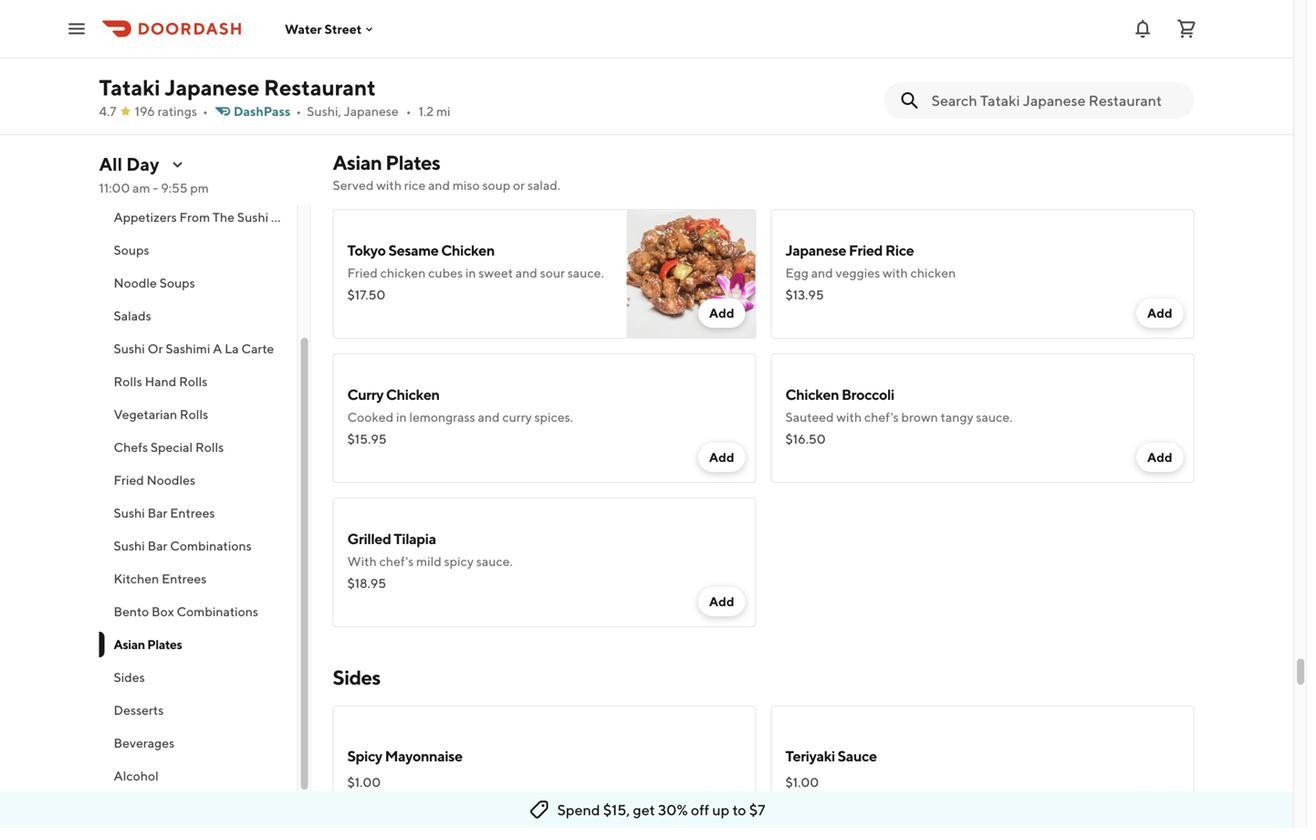 Task type: locate. For each thing, give the bounding box(es) containing it.
1 • from the left
[[203, 104, 208, 119]]

plates
[[386, 151, 440, 174], [147, 637, 182, 652]]

1 horizontal spatial soups
[[160, 275, 195, 290]]

asian inside the asian plates served with rice and miso soup or salad.
[[333, 151, 382, 174]]

$15.95
[[347, 431, 387, 447]]

2 horizontal spatial •
[[406, 104, 412, 119]]

chicken inside chicken broccoli sauteed with chef's brown tangy sauce. $16.50 add
[[786, 386, 839, 403]]

• left 1.2
[[406, 104, 412, 119]]

sauce.
[[568, 265, 604, 280], [977, 410, 1013, 425], [476, 554, 513, 569]]

0 vertical spatial combinations
[[170, 538, 252, 553]]

sushi bar combinations button
[[99, 530, 297, 563]]

2 horizontal spatial fried
[[849, 242, 883, 259]]

plates for asian plates
[[147, 637, 182, 652]]

and inside tokyo sesame chicken fried chicken cubes in sweet and sour sauce. $17.50
[[516, 265, 538, 280]]

entrees down sushi bar combinations
[[162, 571, 207, 586]]

add inside japanese fried rice egg and veggies with chicken $13.95 add
[[1148, 305, 1173, 321]]

2 vertical spatial sauce.
[[476, 554, 513, 569]]

$1.00 down teriyaki sauce at the bottom of the page
[[786, 775, 819, 790]]

box
[[152, 604, 174, 619]]

2 $1.00 from the left
[[786, 775, 819, 790]]

in right cooked
[[396, 410, 407, 425]]

2 horizontal spatial chicken
[[786, 386, 839, 403]]

japanese up the ratings
[[165, 74, 260, 100]]

off
[[691, 801, 710, 819]]

2 vertical spatial japanese
[[786, 242, 847, 259]]

0 horizontal spatial $1.00
[[347, 775, 381, 790]]

with inside chicken broccoli sauteed with chef's brown tangy sauce. $16.50 add
[[837, 410, 862, 425]]

asian for asian plates
[[114, 637, 145, 652]]

entrees inside sushi bar entrees button
[[170, 505, 215, 521]]

sauce. right sour
[[568, 265, 604, 280]]

spices.
[[535, 410, 573, 425]]

0 vertical spatial with
[[376, 178, 402, 193]]

in inside curry chicken cooked in lemongrass and curry spices. $15.95 add
[[396, 410, 407, 425]]

sauce
[[838, 747, 877, 765]]

0 vertical spatial teriyaki
[[422, 24, 471, 42]]

0 horizontal spatial sauce.
[[476, 554, 513, 569]]

1 horizontal spatial chicken
[[911, 265, 956, 280]]

1 horizontal spatial japanese
[[344, 104, 399, 119]]

0 horizontal spatial asian
[[114, 637, 145, 652]]

0 horizontal spatial soups
[[114, 242, 149, 258]]

appetizers
[[114, 210, 177, 225]]

1 horizontal spatial sides
[[333, 666, 381, 689]]

chef's
[[865, 410, 899, 425], [379, 554, 414, 569]]

0 horizontal spatial chicken
[[380, 265, 426, 280]]

plates down box
[[147, 637, 182, 652]]

sushi inside sushi bar combinations "button"
[[114, 538, 145, 553]]

asian down bento
[[114, 637, 145, 652]]

fried inside japanese fried rice egg and veggies with chicken $13.95 add
[[849, 242, 883, 259]]

japanese up egg
[[786, 242, 847, 259]]

rolls hand rolls
[[114, 374, 208, 389]]

soup
[[483, 178, 511, 193]]

1 vertical spatial teriyaki
[[786, 747, 835, 765]]

rolls down rolls hand rolls button
[[180, 407, 208, 422]]

2 vertical spatial with
[[837, 410, 862, 425]]

1 horizontal spatial chicken
[[441, 242, 495, 259]]

sushi down fried noodles on the left of page
[[114, 505, 145, 521]]

0 horizontal spatial japanese
[[165, 74, 260, 100]]

and right egg
[[812, 265, 833, 280]]

entrees down fried noodles button
[[170, 505, 215, 521]]

sushi right the
[[237, 210, 269, 225]]

carte
[[241, 341, 274, 356]]

sides up desserts
[[114, 670, 145, 685]]

chicken broccoli sauteed with chef's brown tangy sauce. $16.50 add
[[786, 386, 1173, 465]]

1 vertical spatial bar
[[148, 505, 168, 521]]

• for 196 ratings •
[[203, 104, 208, 119]]

sashimi
[[166, 341, 210, 356]]

sushi for sushi bar entrees
[[114, 505, 145, 521]]

0 vertical spatial sauce.
[[568, 265, 604, 280]]

soups down soups button
[[160, 275, 195, 290]]

with down broccoli
[[837, 410, 862, 425]]

1 horizontal spatial fried
[[347, 265, 378, 280]]

combinations inside "button"
[[170, 538, 252, 553]]

&
[[474, 24, 483, 42]]

1 chicken from the left
[[380, 265, 426, 280]]

0 horizontal spatial chef's
[[379, 554, 414, 569]]

1 horizontal spatial chef's
[[865, 410, 899, 425]]

chicken inside tokyo sesame chicken fried chicken cubes in sweet and sour sauce. $17.50
[[441, 242, 495, 259]]

tilapia
[[394, 530, 436, 547]]

with left rice
[[376, 178, 402, 193]]

teriyaki left sauce
[[786, 747, 835, 765]]

sushi for sushi or sashimi a la carte
[[114, 341, 145, 356]]

salads
[[114, 308, 151, 323]]

fried up 'veggies'
[[849, 242, 883, 259]]

bar right the
[[271, 210, 291, 225]]

noodle soups
[[114, 275, 195, 290]]

0 vertical spatial fried
[[849, 242, 883, 259]]

curry chicken cooked in lemongrass and curry spices. $15.95 add
[[347, 386, 735, 465]]

$1.00 down spicy
[[347, 775, 381, 790]]

bar up kitchen entrees
[[148, 538, 168, 553]]

and inside japanese fried rice egg and veggies with chicken $13.95 add
[[812, 265, 833, 280]]

rolls left hand
[[114, 374, 142, 389]]

bar inside button
[[148, 505, 168, 521]]

with
[[347, 554, 377, 569]]

chef's down 'tilapia'
[[379, 554, 414, 569]]

japanese right the sushi,
[[344, 104, 399, 119]]

3 • from the left
[[406, 104, 412, 119]]

add button for spicy mayonnaise
[[699, 795, 746, 825]]

and left sour
[[516, 265, 538, 280]]

0 horizontal spatial sides
[[114, 670, 145, 685]]

asian up served at the left top of page
[[333, 151, 382, 174]]

1 vertical spatial in
[[396, 410, 407, 425]]

bento box combinations button
[[99, 595, 297, 628]]

fried noodles button
[[99, 464, 297, 497]]

all day
[[99, 153, 159, 175]]

fried down chefs
[[114, 473, 144, 488]]

9:55
[[161, 180, 188, 195]]

$1.00 for spicy mayonnaise
[[347, 775, 381, 790]]

bar down fried noodles on the left of page
[[148, 505, 168, 521]]

0 horizontal spatial with
[[376, 178, 402, 193]]

1 horizontal spatial •
[[296, 104, 301, 119]]

1 vertical spatial with
[[883, 265, 908, 280]]

appetizers from the sushi bar
[[114, 210, 291, 225]]

plates up rice
[[386, 151, 440, 174]]

1 vertical spatial chef's
[[379, 554, 414, 569]]

sushi left or
[[114, 341, 145, 356]]

teriyaki
[[422, 24, 471, 42], [786, 747, 835, 765]]

with
[[376, 178, 402, 193], [883, 265, 908, 280], [837, 410, 862, 425]]

in left sweet
[[466, 265, 476, 280]]

1 horizontal spatial in
[[466, 265, 476, 280]]

1 $1.00 from the left
[[347, 775, 381, 790]]

beverages button
[[99, 727, 297, 760]]

sushi inside sushi or sashimi a la carte 'button'
[[114, 341, 145, 356]]

appetizers from the sushi bar button
[[99, 201, 297, 234]]

combinations down "kitchen entrees" button
[[177, 604, 258, 619]]

chef's inside chicken broccoli sauteed with chef's brown tangy sauce. $16.50 add
[[865, 410, 899, 425]]

teriyaki left & on the left of page
[[422, 24, 471, 42]]

0 horizontal spatial fried
[[114, 473, 144, 488]]

1 horizontal spatial $1.00
[[786, 775, 819, 790]]

rolls down vegetarian rolls 'button'
[[195, 440, 224, 455]]

bar inside "button"
[[148, 538, 168, 553]]

• left the sushi,
[[296, 104, 301, 119]]

2 vertical spatial bar
[[148, 538, 168, 553]]

sides inside button
[[114, 670, 145, 685]]

1 vertical spatial sauce.
[[977, 410, 1013, 425]]

sushi bar combinations
[[114, 538, 252, 553]]

soups up noodle
[[114, 242, 149, 258]]

asian plates
[[114, 637, 182, 652]]

Item Search search field
[[932, 90, 1180, 110]]

0 vertical spatial asian
[[333, 151, 382, 174]]

1 horizontal spatial plates
[[386, 151, 440, 174]]

b2. salmon teriyaki & shrimp tempura roll image
[[627, 0, 757, 112]]

all
[[99, 153, 122, 175]]

30%
[[658, 801, 688, 819]]

with for plates
[[376, 178, 402, 193]]

salads button
[[99, 300, 297, 332]]

and right rice
[[428, 178, 450, 193]]

brown
[[902, 410, 939, 425]]

sauce. right spicy
[[476, 554, 513, 569]]

0 vertical spatial bar
[[271, 210, 291, 225]]

entrees
[[170, 505, 215, 521], [162, 571, 207, 586]]

• right the ratings
[[203, 104, 208, 119]]

tangy
[[941, 410, 974, 425]]

•
[[203, 104, 208, 119], [296, 104, 301, 119], [406, 104, 412, 119]]

combinations down sushi bar entrees button
[[170, 538, 252, 553]]

-
[[153, 180, 158, 195]]

196 ratings •
[[135, 104, 208, 119]]

2 horizontal spatial sauce.
[[977, 410, 1013, 425]]

roll
[[594, 24, 619, 42]]

sides up spicy
[[333, 666, 381, 689]]

fried up $17.50
[[347, 265, 378, 280]]

chef's inside grilled tilapia with chef's mild spicy sauce. $18.95 add
[[379, 554, 414, 569]]

the
[[213, 210, 235, 225]]

noodles
[[147, 473, 196, 488]]

0 horizontal spatial chicken
[[386, 386, 440, 403]]

0 vertical spatial japanese
[[165, 74, 260, 100]]

veggies
[[836, 265, 880, 280]]

restaurant
[[264, 74, 376, 100]]

add button for grilled tilapia
[[699, 587, 746, 616]]

spicy
[[444, 554, 474, 569]]

bento box combinations
[[114, 604, 258, 619]]

0 vertical spatial chef's
[[865, 410, 899, 425]]

0 vertical spatial plates
[[386, 151, 440, 174]]

and
[[428, 178, 450, 193], [516, 265, 538, 280], [812, 265, 833, 280], [478, 410, 500, 425]]

sushi inside sushi bar entrees button
[[114, 505, 145, 521]]

• for sushi, japanese • 1.2 mi
[[406, 104, 412, 119]]

1 vertical spatial asian
[[114, 637, 145, 652]]

chicken down rice
[[911, 265, 956, 280]]

or
[[513, 178, 525, 193]]

1 vertical spatial plates
[[147, 637, 182, 652]]

1 vertical spatial combinations
[[177, 604, 258, 619]]

with for broccoli
[[837, 410, 862, 425]]

with inside the asian plates served with rice and miso soup or salad.
[[376, 178, 402, 193]]

1 vertical spatial entrees
[[162, 571, 207, 586]]

bar for entrees
[[148, 505, 168, 521]]

dashpass
[[234, 104, 291, 119]]

sushi
[[237, 210, 269, 225], [114, 341, 145, 356], [114, 505, 145, 521], [114, 538, 145, 553]]

bar
[[271, 210, 291, 225], [148, 505, 168, 521], [148, 538, 168, 553]]

chicken up cubes
[[441, 242, 495, 259]]

1 horizontal spatial $26.95
[[786, 52, 827, 67]]

sushi up kitchen
[[114, 538, 145, 553]]

tokyo
[[347, 242, 386, 259]]

1 horizontal spatial with
[[837, 410, 862, 425]]

and left curry
[[478, 410, 500, 425]]

0 horizontal spatial $26.95
[[347, 52, 389, 67]]

0 vertical spatial entrees
[[170, 505, 215, 521]]

combinations inside button
[[177, 604, 258, 619]]

0 vertical spatial in
[[466, 265, 476, 280]]

water street button
[[285, 21, 377, 36]]

in inside tokyo sesame chicken fried chicken cubes in sweet and sour sauce. $17.50
[[466, 265, 476, 280]]

noodle soups button
[[99, 267, 297, 300]]

grilled
[[347, 530, 391, 547]]

0 horizontal spatial in
[[396, 410, 407, 425]]

broccoli
[[842, 386, 895, 403]]

2 vertical spatial fried
[[114, 473, 144, 488]]

plates inside the asian plates served with rice and miso soup or salad.
[[386, 151, 440, 174]]

1 horizontal spatial sauce.
[[568, 265, 604, 280]]

la
[[225, 341, 239, 356]]

chicken up sauteed
[[786, 386, 839, 403]]

sushi or sashimi a la carte
[[114, 341, 274, 356]]

street
[[325, 21, 362, 36]]

tokyo sesame chicken image
[[627, 209, 757, 339]]

fried
[[849, 242, 883, 259], [347, 265, 378, 280], [114, 473, 144, 488]]

add inside button
[[709, 802, 735, 817]]

rolls inside 'button'
[[180, 407, 208, 422]]

$1.00
[[347, 775, 381, 790], [786, 775, 819, 790]]

1 vertical spatial fried
[[347, 265, 378, 280]]

$1.00 for teriyaki sauce
[[786, 775, 819, 790]]

cubes
[[428, 265, 463, 280]]

spicy mayonnaise
[[347, 747, 463, 765]]

chicken up lemongrass
[[386, 386, 440, 403]]

$17.50
[[347, 287, 386, 302]]

0 horizontal spatial plates
[[147, 637, 182, 652]]

1 vertical spatial soups
[[160, 275, 195, 290]]

0 horizontal spatial •
[[203, 104, 208, 119]]

2 horizontal spatial japanese
[[786, 242, 847, 259]]

open menu image
[[66, 18, 88, 40]]

2 chicken from the left
[[911, 265, 956, 280]]

japanese for tataki
[[165, 74, 260, 100]]

1 horizontal spatial asian
[[333, 151, 382, 174]]

chicken down sesame
[[380, 265, 426, 280]]

2 horizontal spatial with
[[883, 265, 908, 280]]

with down rice
[[883, 265, 908, 280]]

sauce. right tangy
[[977, 410, 1013, 425]]

1 vertical spatial japanese
[[344, 104, 399, 119]]

chef's down broccoli
[[865, 410, 899, 425]]



Task type: vqa. For each thing, say whether or not it's contained in the screenshot.


Task type: describe. For each thing, give the bounding box(es) containing it.
teriyaki sauce
[[786, 747, 877, 765]]

plates for asian plates served with rice and miso soup or salad.
[[386, 151, 440, 174]]

sushi bar entrees
[[114, 505, 215, 521]]

combinations for bento box combinations
[[177, 604, 258, 619]]

mild
[[416, 554, 442, 569]]

am
[[133, 180, 150, 195]]

to
[[733, 801, 747, 819]]

0 items, open order cart image
[[1176, 18, 1198, 40]]

asian plates served with rice and miso soup or salad.
[[333, 151, 561, 193]]

served
[[333, 178, 374, 193]]

cooked
[[347, 410, 394, 425]]

japanese fried rice egg and veggies with chicken $13.95 add
[[786, 242, 1173, 321]]

entrees inside "kitchen entrees" button
[[162, 571, 207, 586]]

chicken inside tokyo sesame chicken fried chicken cubes in sweet and sour sauce. $17.50
[[380, 265, 426, 280]]

get
[[633, 801, 655, 819]]

chefs
[[114, 440, 148, 455]]

pm
[[190, 180, 209, 195]]

vegetarian
[[114, 407, 177, 422]]

add button for japanese fried rice
[[1137, 299, 1184, 328]]

from
[[179, 210, 210, 225]]

fried inside fried noodles button
[[114, 473, 144, 488]]

dashpass •
[[234, 104, 301, 119]]

bar inside button
[[271, 210, 291, 225]]

up
[[713, 801, 730, 819]]

kitchen
[[114, 571, 159, 586]]

2 • from the left
[[296, 104, 301, 119]]

sushi bar entrees button
[[99, 497, 297, 530]]

chicken inside japanese fried rice egg and veggies with chicken $13.95 add
[[911, 265, 956, 280]]

sauce. inside grilled tilapia with chef's mild spicy sauce. $18.95 add
[[476, 554, 513, 569]]

sushi,
[[307, 104, 341, 119]]

special
[[151, 440, 193, 455]]

vegetarian rolls button
[[99, 398, 297, 431]]

0 horizontal spatial teriyaki
[[422, 24, 471, 42]]

kitchen entrees
[[114, 571, 207, 586]]

rice
[[886, 242, 914, 259]]

tataki
[[99, 74, 160, 100]]

japanese inside japanese fried rice egg and veggies with chicken $13.95 add
[[786, 242, 847, 259]]

vegetarian rolls
[[114, 407, 208, 422]]

bento
[[114, 604, 149, 619]]

add button for curry chicken
[[699, 443, 746, 472]]

$15,
[[603, 801, 630, 819]]

add button for chicken broccoli
[[1137, 443, 1184, 472]]

sesame
[[389, 242, 439, 259]]

rice
[[404, 178, 426, 193]]

sauteed
[[786, 410, 834, 425]]

japanese for sushi,
[[344, 104, 399, 119]]

spicy
[[347, 747, 382, 765]]

sushi inside 'appetizers from the sushi bar' button
[[237, 210, 269, 225]]

sushi or sashimi a la carte button
[[99, 332, 297, 365]]

sauce. inside chicken broccoli sauteed with chef's brown tangy sauce. $16.50 add
[[977, 410, 1013, 425]]

salad.
[[528, 178, 561, 193]]

notification bell image
[[1132, 18, 1154, 40]]

menus image
[[170, 157, 185, 172]]

asian for asian plates served with rice and miso soup or salad.
[[333, 151, 382, 174]]

salmon
[[371, 24, 419, 42]]

0 vertical spatial soups
[[114, 242, 149, 258]]

curry
[[503, 410, 532, 425]]

b2. salmon teriyaki & shrimp tempura roll
[[347, 24, 619, 42]]

1.2
[[419, 104, 434, 119]]

tempura
[[535, 24, 592, 42]]

water street
[[285, 21, 362, 36]]

rolls right hand
[[179, 374, 208, 389]]

tataki japanese restaurant
[[99, 74, 376, 100]]

chefs special rolls
[[114, 440, 224, 455]]

2 $26.95 from the left
[[786, 52, 827, 67]]

ratings
[[158, 104, 197, 119]]

day
[[126, 153, 159, 175]]

11:00 am - 9:55 pm
[[99, 180, 209, 195]]

b2.
[[347, 24, 369, 42]]

lemongrass
[[409, 410, 476, 425]]

sides button
[[99, 661, 297, 694]]

miso
[[453, 178, 480, 193]]

with inside japanese fried rice egg and veggies with chicken $13.95 add
[[883, 265, 908, 280]]

1 horizontal spatial teriyaki
[[786, 747, 835, 765]]

combinations for sushi bar combinations
[[170, 538, 252, 553]]

$13.95
[[786, 287, 824, 302]]

and inside curry chicken cooked in lemongrass and curry spices. $15.95 add
[[478, 410, 500, 425]]

fried inside tokyo sesame chicken fried chicken cubes in sweet and sour sauce. $17.50
[[347, 265, 378, 280]]

spend $15, get 30% off up to $7
[[557, 801, 766, 819]]

sauce. inside tokyo sesame chicken fried chicken cubes in sweet and sour sauce. $17.50
[[568, 265, 604, 280]]

sweet
[[479, 265, 513, 280]]

chefs special rolls button
[[99, 431, 297, 464]]

alcohol
[[114, 768, 159, 784]]

kitchen entrees button
[[99, 563, 297, 595]]

soups button
[[99, 234, 297, 267]]

$7
[[749, 801, 766, 819]]

add inside chicken broccoli sauteed with chef's brown tangy sauce. $16.50 add
[[1148, 450, 1173, 465]]

rolls hand rolls button
[[99, 365, 297, 398]]

sushi, japanese • 1.2 mi
[[307, 104, 451, 119]]

sushi for sushi bar combinations
[[114, 538, 145, 553]]

mi
[[436, 104, 451, 119]]

add inside grilled tilapia with chef's mild spicy sauce. $18.95 add
[[709, 594, 735, 609]]

1 $26.95 from the left
[[347, 52, 389, 67]]

add inside curry chicken cooked in lemongrass and curry spices. $15.95 add
[[709, 450, 735, 465]]

beverages
[[114, 736, 175, 751]]

bar for combinations
[[148, 538, 168, 553]]

196
[[135, 104, 155, 119]]

grilled tilapia with chef's mild spicy sauce. $18.95 add
[[347, 530, 735, 609]]

and inside the asian plates served with rice and miso soup or salad.
[[428, 178, 450, 193]]

spend
[[557, 801, 600, 819]]

sour
[[540, 265, 565, 280]]

curry
[[347, 386, 384, 403]]

desserts
[[114, 703, 164, 718]]

$16.50
[[786, 431, 826, 447]]

chicken inside curry chicken cooked in lemongrass and curry spices. $15.95 add
[[386, 386, 440, 403]]

hand
[[145, 374, 177, 389]]

alcohol button
[[99, 760, 297, 793]]

shrimp
[[486, 24, 532, 42]]



